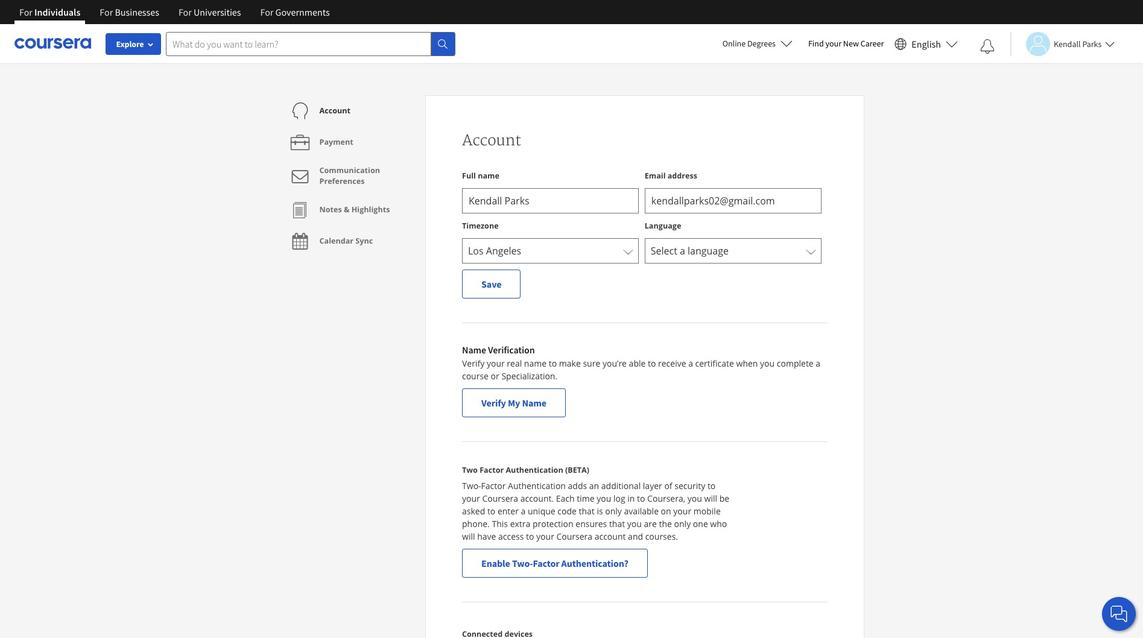 Task type: vqa. For each thing, say whether or not it's contained in the screenshot.
display to the middle
no



Task type: locate. For each thing, give the bounding box(es) containing it.
sure
[[583, 358, 601, 369]]

verify
[[462, 358, 485, 369], [482, 397, 506, 409]]

email address
[[645, 171, 698, 181]]

only
[[606, 506, 622, 517], [675, 519, 691, 530]]

receive
[[659, 358, 687, 369]]

for left businesses
[[100, 6, 113, 18]]

two-
[[462, 481, 481, 492], [512, 558, 533, 570]]

only right the
[[675, 519, 691, 530]]

0 vertical spatial will
[[705, 493, 718, 505]]

a right receive at the bottom right of page
[[689, 358, 694, 369]]

is
[[597, 506, 603, 517]]

1 vertical spatial authentication
[[508, 481, 566, 492]]

0 vertical spatial that
[[579, 506, 595, 517]]

kendall parks
[[1055, 38, 1103, 49]]

you down security
[[688, 493, 703, 505]]

your right find
[[826, 38, 842, 49]]

you
[[761, 358, 775, 369], [597, 493, 612, 505], [688, 493, 703, 505], [628, 519, 642, 530]]

authentication
[[506, 465, 564, 476], [508, 481, 566, 492]]

sync
[[356, 236, 373, 246]]

a
[[689, 358, 694, 369], [816, 358, 821, 369], [521, 506, 526, 517]]

log
[[614, 493, 626, 505]]

0 horizontal spatial will
[[462, 531, 475, 543]]

0 vertical spatial only
[[606, 506, 622, 517]]

1 vertical spatial account
[[462, 132, 522, 150]]

verify left my
[[482, 397, 506, 409]]

0 vertical spatial authentication
[[506, 465, 564, 476]]

will down phone.
[[462, 531, 475, 543]]

factor up enter at the left of the page
[[481, 481, 506, 492]]

factor inside two-factor authentication adds an additional layer of                 security to your coursera account. each time you log in to coursera,                 you will be asked to enter a unique code that is only available on                 your mobile phone. this extra protection ensures that you are the only                 one who will have access to your coursera account and courses.
[[481, 481, 506, 492]]

1 vertical spatial verify
[[482, 397, 506, 409]]

a up extra
[[521, 506, 526, 517]]

have
[[478, 531, 496, 543]]

1 for from the left
[[19, 6, 33, 18]]

verify inside the name verification verify your real name to make sure you're able to receive a certificate when you complete a course or specialization.
[[462, 358, 485, 369]]

for left universities
[[179, 6, 192, 18]]

time
[[577, 493, 595, 505]]

0 horizontal spatial only
[[606, 506, 622, 517]]

your up or
[[487, 358, 505, 369]]

two
[[462, 465, 478, 476]]

1 horizontal spatial account
[[462, 132, 522, 150]]

calendar sync
[[320, 236, 373, 246]]

each
[[556, 493, 575, 505]]

factor for two
[[480, 465, 504, 476]]

verification
[[488, 344, 535, 356]]

to up this
[[488, 506, 496, 517]]

name inside the name verification verify your real name to make sure you're able to receive a certificate when you complete a course or specialization.
[[462, 344, 487, 356]]

additional
[[602, 481, 641, 492]]

0 horizontal spatial name
[[478, 171, 500, 181]]

you right the when in the bottom of the page
[[761, 358, 775, 369]]

and
[[628, 531, 644, 543]]

None search field
[[166, 32, 456, 56]]

name
[[478, 171, 500, 181], [524, 358, 547, 369]]

0 vertical spatial name
[[462, 344, 487, 356]]

course
[[462, 371, 489, 382]]

layer
[[643, 481, 663, 492]]

1 horizontal spatial name
[[524, 358, 547, 369]]

for for individuals
[[19, 6, 33, 18]]

available
[[624, 506, 659, 517]]

online degrees button
[[713, 30, 803, 57]]

0 vertical spatial name
[[478, 171, 500, 181]]

mobile
[[694, 506, 721, 517]]

complete
[[777, 358, 814, 369]]

verify my name link
[[462, 389, 566, 418]]

that up "account"
[[610, 519, 625, 530]]

coursera up enter at the left of the page
[[483, 493, 519, 505]]

factor
[[480, 465, 504, 476], [481, 481, 506, 492], [533, 558, 560, 570]]

name up course
[[462, 344, 487, 356]]

adds
[[568, 481, 587, 492]]

enable
[[482, 558, 511, 570]]

a right complete
[[816, 358, 821, 369]]

factor down protection
[[533, 558, 560, 570]]

verify inside verify my name link
[[482, 397, 506, 409]]

chat with us image
[[1110, 605, 1129, 624]]

1 horizontal spatial two-
[[512, 558, 533, 570]]

Email address text field
[[645, 188, 822, 214]]

two- inside two-factor authentication adds an additional layer of                 security to your coursera account. each time you log in to coursera,                 you will be asked to enter a unique code that is only available on                 your mobile phone. this extra protection ensures that you are the only                 one who will have access to your coursera account and courses.
[[462, 481, 481, 492]]

one
[[693, 519, 709, 530]]

1 horizontal spatial name
[[522, 397, 547, 409]]

1 vertical spatial name
[[522, 397, 547, 409]]

0 horizontal spatial two-
[[462, 481, 481, 492]]

your down protection
[[537, 531, 555, 543]]

authentication inside two-factor authentication adds an additional layer of                 security to your coursera account. each time you log in to coursera,                 you will be asked to enter a unique code that is only available on                 your mobile phone. this extra protection ensures that you are the only                 one who will have access to your coursera account and courses.
[[508, 481, 566, 492]]

you inside the name verification verify your real name to make sure you're able to receive a certificate when you complete a course or specialization.
[[761, 358, 775, 369]]

name right full on the left top
[[478, 171, 500, 181]]

name
[[462, 344, 487, 356], [522, 397, 547, 409]]

phone.
[[462, 519, 490, 530]]

only right is
[[606, 506, 622, 517]]

your
[[826, 38, 842, 49], [487, 358, 505, 369], [462, 493, 480, 505], [674, 506, 692, 517], [537, 531, 555, 543]]

address
[[668, 171, 698, 181]]

save button
[[462, 270, 521, 299]]

3 for from the left
[[179, 6, 192, 18]]

you up "and"
[[628, 519, 642, 530]]

payment link
[[288, 127, 354, 158]]

will up mobile
[[705, 493, 718, 505]]

for
[[19, 6, 33, 18], [100, 6, 113, 18], [179, 6, 192, 18], [260, 6, 274, 18]]

courses.
[[646, 531, 679, 543]]

0 horizontal spatial coursera
[[483, 493, 519, 505]]

1 vertical spatial factor
[[481, 481, 506, 492]]

in
[[628, 493, 635, 505]]

name right my
[[522, 397, 547, 409]]

for left individuals
[[19, 6, 33, 18]]

when
[[737, 358, 758, 369]]

verify up course
[[462, 358, 485, 369]]

2 vertical spatial factor
[[533, 558, 560, 570]]

will
[[705, 493, 718, 505], [462, 531, 475, 543]]

1 horizontal spatial coursera
[[557, 531, 593, 543]]

account up the full name
[[462, 132, 522, 150]]

coursera,
[[648, 493, 686, 505]]

1 horizontal spatial only
[[675, 519, 691, 530]]

1 vertical spatial will
[[462, 531, 475, 543]]

name up specialization.
[[524, 358, 547, 369]]

0 vertical spatial two-
[[462, 481, 481, 492]]

0 vertical spatial factor
[[480, 465, 504, 476]]

4 for from the left
[[260, 6, 274, 18]]

this
[[492, 519, 508, 530]]

account up "payment" at the left top
[[320, 106, 351, 116]]

able
[[629, 358, 646, 369]]

ensures
[[576, 519, 607, 530]]

online degrees
[[723, 38, 776, 49]]

for individuals
[[19, 6, 80, 18]]

protection
[[533, 519, 574, 530]]

for left governments
[[260, 6, 274, 18]]

0 horizontal spatial a
[[521, 506, 526, 517]]

english
[[912, 38, 942, 50]]

enable two-factor authentication?
[[482, 558, 629, 570]]

coursera down ensures
[[557, 531, 593, 543]]

for for governments
[[260, 6, 274, 18]]

that
[[579, 506, 595, 517], [610, 519, 625, 530]]

account element
[[279, 95, 426, 257]]

verify my name
[[482, 397, 547, 409]]

0 horizontal spatial name
[[462, 344, 487, 356]]

two- right enable
[[512, 558, 533, 570]]

your right on
[[674, 506, 692, 517]]

1 vertical spatial name
[[524, 358, 547, 369]]

1 vertical spatial that
[[610, 519, 625, 530]]

universities
[[194, 6, 241, 18]]

2 for from the left
[[100, 6, 113, 18]]

businesses
[[115, 6, 159, 18]]

1 horizontal spatial will
[[705, 493, 718, 505]]

2 horizontal spatial a
[[816, 358, 821, 369]]

two- down two
[[462, 481, 481, 492]]

for governments
[[260, 6, 330, 18]]

on
[[661, 506, 672, 517]]

0 vertical spatial verify
[[462, 358, 485, 369]]

who
[[711, 519, 728, 530]]

factor right two
[[480, 465, 504, 476]]

1 vertical spatial two-
[[512, 558, 533, 570]]

are
[[644, 519, 657, 530]]

&
[[344, 205, 350, 215]]

0 vertical spatial account
[[320, 106, 351, 116]]

that down time
[[579, 506, 595, 517]]



Task type: describe. For each thing, give the bounding box(es) containing it.
highlights
[[352, 205, 390, 215]]

1 vertical spatial only
[[675, 519, 691, 530]]

for for universities
[[179, 6, 192, 18]]

0 horizontal spatial that
[[579, 506, 595, 517]]

extra
[[510, 519, 531, 530]]

What do you want to learn? text field
[[166, 32, 432, 56]]

account
[[595, 531, 626, 543]]

payment
[[320, 137, 354, 147]]

factor for two-
[[481, 481, 506, 492]]

authentication for (beta)
[[506, 465, 564, 476]]

new
[[844, 38, 860, 49]]

two- inside button
[[512, 558, 533, 570]]

explore button
[[106, 33, 161, 55]]

find your new career link
[[803, 36, 891, 51]]

communication
[[320, 165, 380, 176]]

my
[[508, 397, 521, 409]]

full
[[462, 171, 476, 181]]

name inside the name verification verify your real name to make sure you're able to receive a certificate when you complete a course or specialization.
[[524, 358, 547, 369]]

banner navigation
[[10, 0, 340, 24]]

an
[[590, 481, 600, 492]]

two-factor authentication adds an additional layer of                 security to your coursera account. each time you log in to coursera,                 you will be asked to enter a unique code that is only available on                 your mobile phone. this extra protection ensures that you are the only                 one who will have access to your coursera account and courses.
[[462, 481, 730, 543]]

Full name text field
[[462, 188, 639, 214]]

email
[[645, 171, 666, 181]]

show notifications image
[[981, 39, 995, 54]]

access
[[499, 531, 524, 543]]

parks
[[1083, 38, 1103, 49]]

you up is
[[597, 493, 612, 505]]

preferences
[[320, 176, 365, 187]]

name verification verify your real name to make sure you're able to receive a certificate when you complete a course or specialization.
[[462, 344, 821, 382]]

two factor authentication (beta)
[[462, 465, 590, 476]]

governments
[[276, 6, 330, 18]]

your inside the name verification verify your real name to make sure you're able to receive a certificate when you complete a course or specialization.
[[487, 358, 505, 369]]

you're
[[603, 358, 627, 369]]

calendar
[[320, 236, 354, 246]]

0 vertical spatial coursera
[[483, 493, 519, 505]]

enable two-factor authentication? button
[[462, 549, 648, 578]]

notes & highlights link
[[288, 194, 390, 226]]

code
[[558, 506, 577, 517]]

communication preferences link
[[288, 158, 417, 194]]

degrees
[[748, 38, 776, 49]]

for businesses
[[100, 6, 159, 18]]

to left make
[[549, 358, 557, 369]]

for for businesses
[[100, 6, 113, 18]]

(beta)
[[566, 465, 590, 476]]

unique
[[528, 506, 556, 517]]

account link
[[288, 95, 351, 127]]

career
[[861, 38, 885, 49]]

kendall
[[1055, 38, 1081, 49]]

make
[[559, 358, 581, 369]]

1 horizontal spatial that
[[610, 519, 625, 530]]

factor inside button
[[533, 558, 560, 570]]

save
[[482, 278, 502, 290]]

calendar sync link
[[288, 226, 373, 257]]

explore
[[116, 39, 144, 49]]

english button
[[891, 24, 963, 63]]

of
[[665, 481, 673, 492]]

specialization.
[[502, 371, 558, 382]]

to right security
[[708, 481, 716, 492]]

real
[[507, 358, 522, 369]]

individuals
[[34, 6, 80, 18]]

communication preferences
[[320, 165, 380, 187]]

full name
[[462, 171, 500, 181]]

kendall parks button
[[1011, 32, 1116, 56]]

to down extra
[[526, 531, 534, 543]]

online
[[723, 38, 746, 49]]

notes
[[320, 205, 342, 215]]

a inside two-factor authentication adds an additional layer of                 security to your coursera account. each time you log in to coursera,                 you will be asked to enter a unique code that is only available on                 your mobile phone. this extra protection ensures that you are the only                 one who will have access to your coursera account and courses.
[[521, 506, 526, 517]]

coursera image
[[14, 34, 91, 53]]

0 horizontal spatial account
[[320, 106, 351, 116]]

1 vertical spatial coursera
[[557, 531, 593, 543]]

notes & highlights
[[320, 205, 390, 215]]

account.
[[521, 493, 554, 505]]

language
[[645, 221, 682, 231]]

your inside 'find your new career' link
[[826, 38, 842, 49]]

timezone
[[462, 221, 499, 231]]

find your new career
[[809, 38, 885, 49]]

find
[[809, 38, 824, 49]]

authentication?
[[562, 558, 629, 570]]

to right in
[[637, 493, 646, 505]]

for universities
[[179, 6, 241, 18]]

to right able
[[648, 358, 656, 369]]

authentication for adds
[[508, 481, 566, 492]]

enter
[[498, 506, 519, 517]]

asked
[[462, 506, 485, 517]]

1 horizontal spatial a
[[689, 358, 694, 369]]

or
[[491, 371, 500, 382]]

your up asked
[[462, 493, 480, 505]]

certificate
[[696, 358, 735, 369]]

the
[[659, 519, 672, 530]]

be
[[720, 493, 730, 505]]



